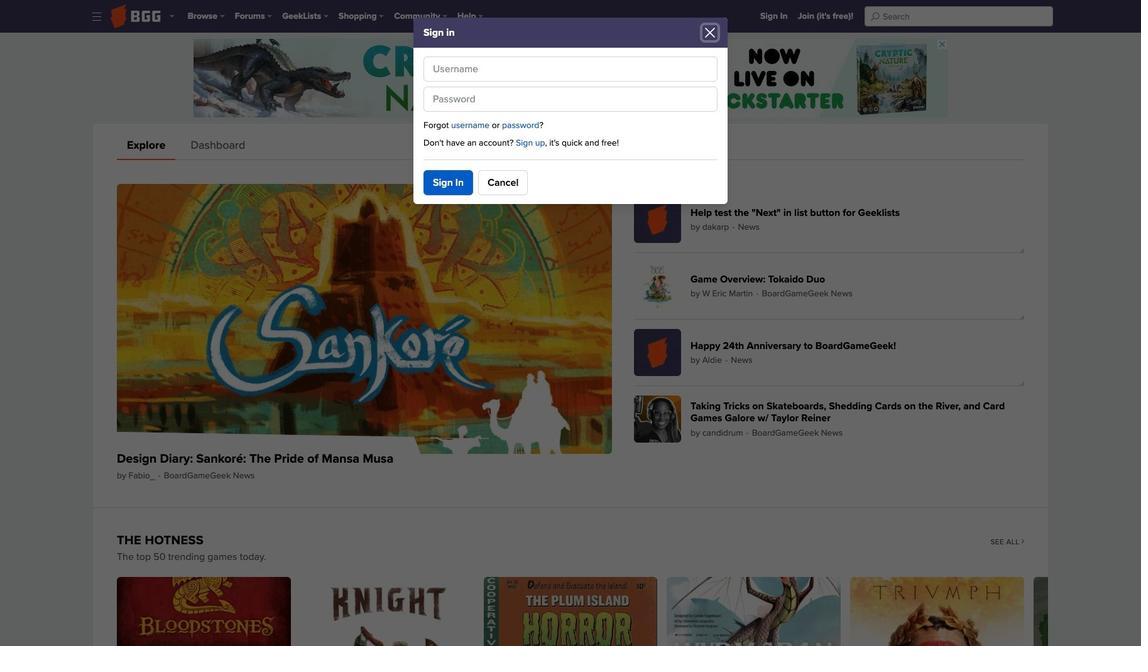 Task type: vqa. For each thing, say whether or not it's contained in the screenshot.
Earthborne Rangers Artwork image
yes



Task type: locate. For each thing, give the bounding box(es) containing it.
dialog
[[413, 0, 728, 222]]

Password password field
[[424, 87, 718, 112]]

advertisement element
[[194, 39, 948, 118]]

boardgame geek logo image
[[111, 4, 161, 28]]

help test the "next" in list button for geeklists secondary thumbnail image
[[634, 196, 681, 243]]

taking tricks on skateboards, shedding cards on the river, and card games galore w/ taylor reiner secondary thumbnail image
[[634, 396, 681, 443]]

game overview: tokaido duo secondary thumbnail image
[[634, 263, 681, 310]]



Task type: describe. For each thing, give the bounding box(es) containing it.
Username text field
[[424, 57, 718, 82]]

wyrmspan artwork image
[[667, 577, 841, 647]]

triumph artwork image
[[850, 577, 1024, 647]]

chevron right image
[[1021, 539, 1024, 544]]

design diary: sankoré: the pride of mansa musa primary thumbnail image
[[117, 184, 612, 454]]

earthborne rangers artwork image
[[1034, 577, 1141, 647]]

bloodstones artwork image
[[117, 577, 291, 647]]

the plum island horror artwork image
[[484, 577, 658, 647]]

magnifying glass image
[[871, 12, 880, 21]]

happy 24th anniversary to boardgamegeek! secondary thumbnail image
[[634, 329, 681, 377]]

knight artwork image
[[300, 577, 474, 647]]



